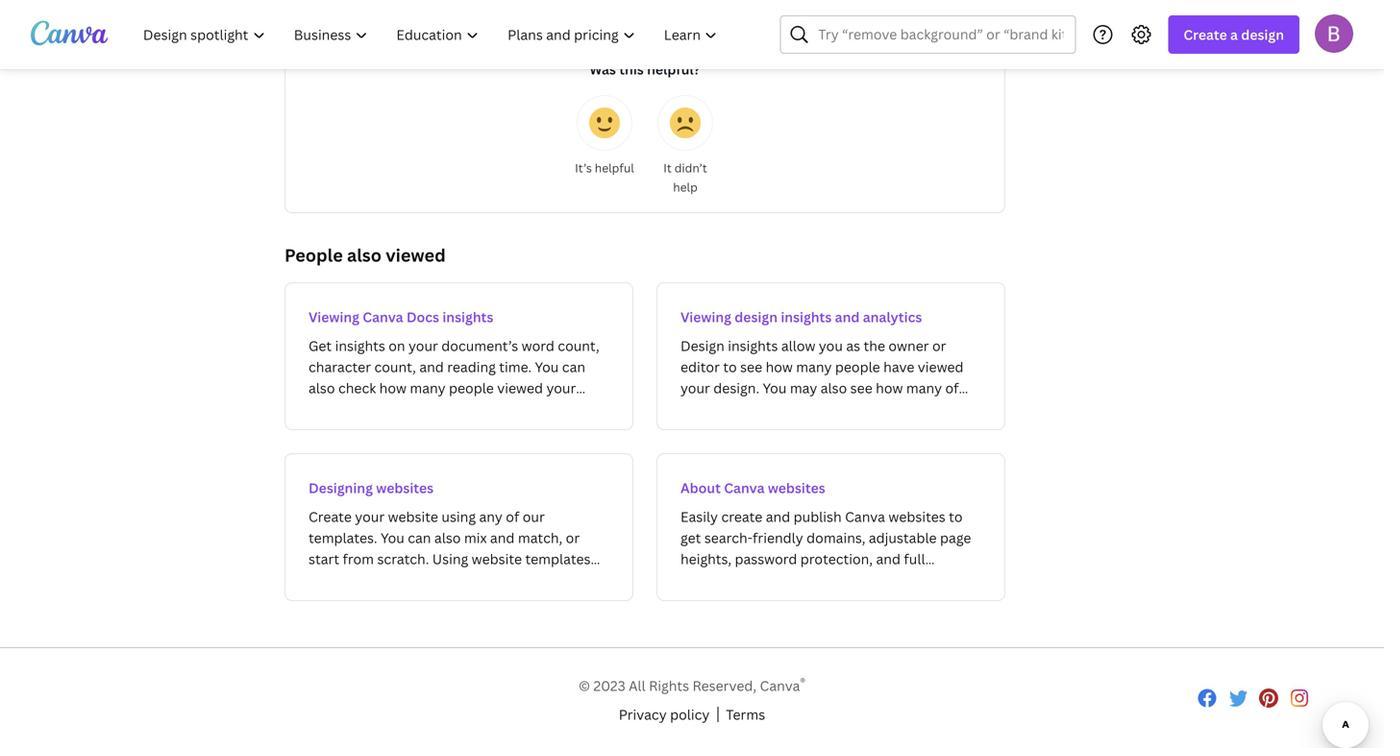 Task type: locate. For each thing, give the bounding box(es) containing it.
viewing for viewing design insights and analytics
[[681, 308, 732, 326]]

1 horizontal spatial viewing
[[681, 308, 732, 326]]

create
[[1184, 25, 1227, 44]]

0 horizontal spatial insights
[[443, 308, 494, 326]]

analytics
[[863, 308, 922, 326]]

reserved,
[[693, 677, 757, 696]]

2023
[[594, 677, 626, 696]]

1 viewing from the left
[[309, 308, 360, 326]]

2 viewing from the left
[[681, 308, 732, 326]]

privacy policy link
[[619, 705, 710, 726]]

0 horizontal spatial websites
[[376, 479, 434, 498]]

insights
[[443, 308, 494, 326], [781, 308, 832, 326]]

design
[[1241, 25, 1284, 44], [735, 308, 778, 326]]

1 vertical spatial design
[[735, 308, 778, 326]]

help
[[673, 179, 698, 195]]

designing websites
[[309, 479, 434, 498]]

viewing
[[309, 308, 360, 326], [681, 308, 732, 326]]

viewing design insights and analytics
[[681, 308, 922, 326]]

canva left docs on the top of page
[[363, 308, 403, 326]]

viewing canva docs insights
[[309, 308, 494, 326]]

websites
[[376, 479, 434, 498], [768, 479, 826, 498]]

helpful?
[[647, 60, 701, 78]]

helpful
[[595, 160, 634, 176]]

a
[[1231, 25, 1238, 44]]

1 horizontal spatial design
[[1241, 25, 1284, 44]]

it
[[664, 160, 672, 176]]

design right a
[[1241, 25, 1284, 44]]

websites right about
[[768, 479, 826, 498]]

1 horizontal spatial websites
[[768, 479, 826, 498]]

0 vertical spatial design
[[1241, 25, 1284, 44]]

viewing canva docs insights link
[[285, 283, 634, 431]]

2 websites from the left
[[768, 479, 826, 498]]

canva for viewing
[[363, 308, 403, 326]]

was this helpful?
[[590, 60, 701, 78]]

design left the "and"
[[735, 308, 778, 326]]

canva
[[363, 308, 403, 326], [724, 479, 765, 498], [760, 677, 800, 696]]

2 vertical spatial canva
[[760, 677, 800, 696]]

1 insights from the left
[[443, 308, 494, 326]]

designing websites link
[[285, 454, 634, 602]]

it didn't help
[[664, 160, 707, 195]]

websites right designing
[[376, 479, 434, 498]]

0 vertical spatial canva
[[363, 308, 403, 326]]

1 vertical spatial canva
[[724, 479, 765, 498]]

canva right about
[[724, 479, 765, 498]]

viewing for viewing canva docs insights
[[309, 308, 360, 326]]

people
[[285, 244, 343, 267]]

🙂 image
[[589, 108, 620, 138]]

Try "remove background" or "brand kit" search field
[[819, 16, 1064, 53]]

0 horizontal spatial viewing
[[309, 308, 360, 326]]

canva up terms
[[760, 677, 800, 696]]

insights right docs on the top of page
[[443, 308, 494, 326]]

1 horizontal spatial insights
[[781, 308, 832, 326]]

was
[[590, 60, 616, 78]]

insights left the "and"
[[781, 308, 832, 326]]



Task type: describe. For each thing, give the bounding box(es) containing it.
policy
[[670, 706, 710, 725]]

😔 image
[[670, 108, 701, 138]]

top level navigation element
[[131, 15, 734, 54]]

about canva websites
[[681, 479, 826, 498]]

didn't
[[675, 160, 707, 176]]

designing
[[309, 479, 373, 498]]

© 2023 all rights reserved, canva ®
[[579, 675, 806, 696]]

privacy
[[619, 706, 667, 725]]

canva for about
[[724, 479, 765, 498]]

it's
[[575, 160, 592, 176]]

viewed
[[386, 244, 446, 267]]

terms link
[[726, 705, 765, 726]]

©
[[579, 677, 590, 696]]

canva inside © 2023 all rights reserved, canva ®
[[760, 677, 800, 696]]

®
[[800, 675, 806, 690]]

and
[[835, 308, 860, 326]]

create a design button
[[1168, 15, 1300, 54]]

about
[[681, 479, 721, 498]]

create a design
[[1184, 25, 1284, 44]]

rights
[[649, 677, 689, 696]]

viewing design insights and analytics link
[[657, 283, 1006, 431]]

docs
[[407, 308, 439, 326]]

bob builder image
[[1315, 14, 1354, 53]]

design inside dropdown button
[[1241, 25, 1284, 44]]

2 insights from the left
[[781, 308, 832, 326]]

it's helpful
[[575, 160, 634, 176]]

0 horizontal spatial design
[[735, 308, 778, 326]]

1 websites from the left
[[376, 479, 434, 498]]

terms
[[726, 706, 765, 725]]

this
[[619, 60, 644, 78]]

also
[[347, 244, 382, 267]]

all
[[629, 677, 646, 696]]

privacy policy
[[619, 706, 710, 725]]

people also viewed
[[285, 244, 446, 267]]

about canva websites link
[[657, 454, 1006, 602]]



Task type: vqa. For each thing, say whether or not it's contained in the screenshot.
'helpful?'
yes



